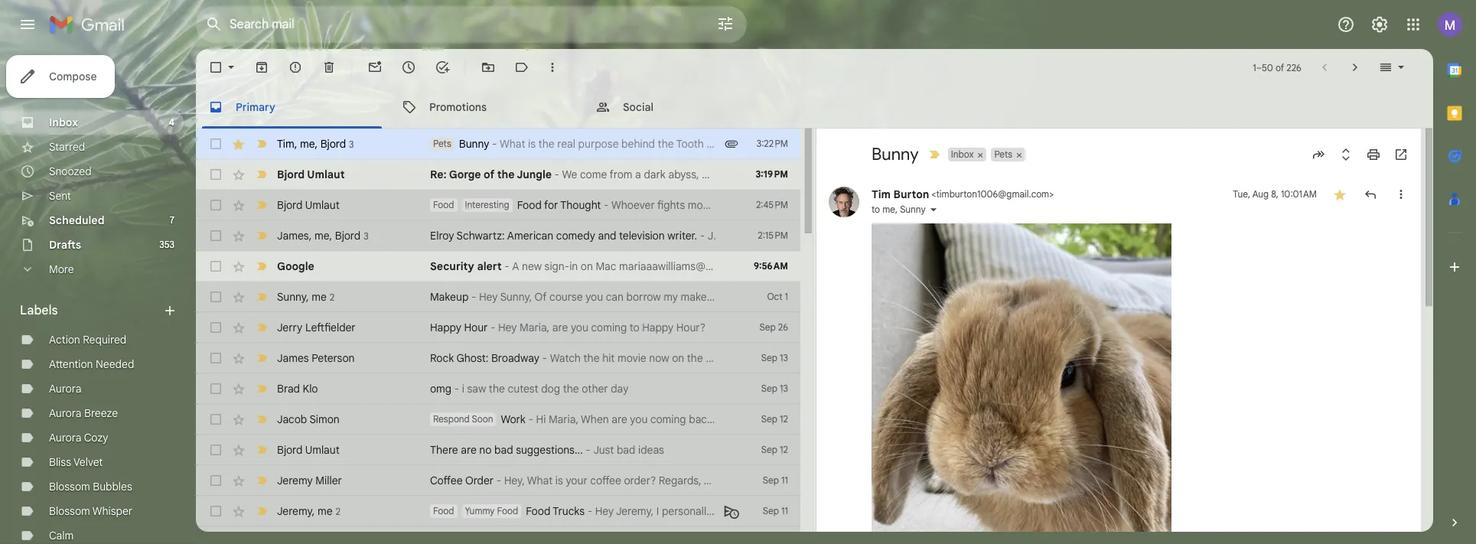 Task type: locate. For each thing, give the bounding box(es) containing it.
pets bunny -
[[433, 137, 500, 151]]

rock ghost: broadway - watch the hit movie now on the stage!
[[430, 351, 736, 365]]

0 vertical spatial 11
[[781, 475, 788, 486]]

me down burton
[[883, 204, 895, 215]]

there
[[430, 443, 458, 457]]

ghost:
[[456, 351, 489, 365]]

2 blossom from the top
[[49, 504, 90, 518]]

sep 13 up best,
[[761, 383, 788, 394]]

archive image
[[254, 60, 269, 75]]

bjord
[[320, 137, 346, 150], [277, 168, 305, 181], [277, 198, 303, 212], [335, 228, 361, 242], [277, 443, 303, 457]]

rock
[[430, 351, 454, 365]]

scheduled link
[[49, 214, 105, 227]]

2 inside jeremy , me 2
[[336, 506, 341, 517]]

0 horizontal spatial bad
[[494, 443, 513, 457]]

1 horizontal spatial tim
[[872, 188, 891, 201]]

bad right 'just'
[[617, 443, 636, 457]]

tim , me , bjord 3
[[277, 137, 354, 150]]

2 13 from the top
[[780, 383, 788, 394]]

blossom for blossom bubbles
[[49, 480, 90, 494]]

1 50 of 226
[[1253, 62, 1302, 73]]

bunny main content
[[196, 49, 1434, 544]]

jacob simon
[[277, 413, 340, 426]]

bjord umlaut down jacob simon
[[277, 443, 340, 457]]

sep for hey maria, are you coming to happy hour?
[[760, 321, 776, 333]]

0 horizontal spatial are
[[461, 443, 477, 457]]

james up google
[[277, 228, 309, 242]]

bad
[[494, 443, 513, 457], [617, 443, 636, 457]]

0 vertical spatial sep 12
[[761, 413, 788, 425]]

1 james from the top
[[277, 228, 309, 242]]

row up broadway
[[196, 312, 801, 343]]

your
[[566, 474, 588, 488]]

blossom whisper link
[[49, 504, 132, 518]]

0 horizontal spatial 2
[[330, 291, 335, 303]]

1 vertical spatial 1
[[785, 291, 788, 302]]

security
[[430, 259, 474, 273]]

to up the movie
[[630, 321, 640, 334]]

2 vertical spatial aurora
[[49, 431, 81, 445]]

gmail image
[[49, 9, 132, 40]]

happy left the hour
[[430, 321, 461, 334]]

2 horizontal spatial are
[[612, 413, 627, 426]]

umlaut for re:
[[307, 168, 345, 181]]

row up re: gorge of the jungle -
[[196, 129, 801, 159]]

3 inside tim , me , bjord 3
[[349, 138, 354, 150]]

row down hey
[[196, 343, 801, 373]]

11 row from the top
[[196, 435, 801, 465]]

2 aurora from the top
[[49, 406, 81, 420]]

makeup
[[430, 290, 469, 304]]

james peterson
[[277, 351, 355, 365]]

of for 226
[[1276, 62, 1284, 73]]

1 vertical spatial aurora
[[49, 406, 81, 420]]

saw
[[467, 382, 486, 396]]

0 vertical spatial you
[[571, 321, 588, 334]]

snoozed link
[[49, 165, 92, 178]]

0 vertical spatial umlaut
[[307, 168, 345, 181]]

0 horizontal spatial of
[[484, 168, 495, 181]]

happy up now
[[642, 321, 674, 334]]

3 inside james , me , bjord 3
[[364, 230, 369, 241]]

tim up to me , sunny
[[872, 188, 891, 201]]

13 row from the top
[[196, 496, 801, 527]]

1 vertical spatial james
[[277, 351, 309, 365]]

- left 'just'
[[586, 443, 591, 457]]

2 vertical spatial bjord umlaut
[[277, 443, 340, 457]]

to left 'show details' icon
[[872, 204, 880, 215]]

promotions tab
[[390, 86, 582, 129]]

0 horizontal spatial pets
[[433, 138, 451, 149]]

2 up 'leftfielder'
[[330, 291, 335, 303]]

0 vertical spatial james
[[277, 228, 309, 242]]

row down alert
[[196, 282, 801, 312]]

0 horizontal spatial happy
[[430, 321, 461, 334]]

0 vertical spatial 2
[[330, 291, 335, 303]]

show details image
[[929, 205, 938, 214]]

1 horizontal spatial happy
[[642, 321, 674, 334]]

sep 13 for rock ghost: broadway - watch the hit movie now on the stage!
[[761, 352, 788, 364]]

row up yummy food
[[196, 465, 801, 496]]

1 horizontal spatial coming
[[650, 413, 686, 426]]

1 vertical spatial 11
[[781, 505, 788, 517]]

9 row from the top
[[196, 373, 801, 404]]

elroy schwartz: american comedy and television writer. -
[[430, 229, 708, 243]]

i
[[462, 382, 464, 396]]

pets up timburton1006@gmail.com
[[995, 148, 1013, 160]]

2 sep 12 from the top
[[761, 444, 788, 455]]

support image
[[1337, 15, 1355, 34]]

- up re: gorge of the jungle -
[[492, 137, 497, 151]]

row containing jerry leftfielder
[[196, 312, 801, 343]]

1 horizontal spatial bunny
[[872, 144, 919, 165]]

1 horizontal spatial are
[[552, 321, 568, 334]]

coming up hit
[[591, 321, 627, 334]]

jeremy
[[277, 474, 313, 488], [704, 474, 739, 488], [277, 504, 312, 518]]

8,
[[1271, 188, 1279, 200]]

jeremy down jeremy miller
[[277, 504, 312, 518]]

jungle
[[517, 168, 552, 181]]

4 row from the top
[[196, 220, 801, 251]]

1 vertical spatial umlaut
[[305, 198, 340, 212]]

1 vertical spatial sep 11
[[763, 505, 788, 517]]

jeremy up has scheduled message icon in the bottom of the page
[[704, 474, 739, 488]]

1 horizontal spatial jacob
[[787, 413, 817, 426]]

1 horizontal spatial 3
[[364, 230, 369, 241]]

tab list
[[1434, 49, 1476, 489], [196, 86, 1434, 129]]

1 vertical spatial 12
[[780, 444, 788, 455]]

1 vertical spatial inbox
[[951, 148, 974, 160]]

- right the thought
[[604, 198, 609, 212]]

tim burton cell
[[872, 188, 1054, 201]]

pets inside pets bunny -
[[433, 138, 451, 149]]

umlaut down tim , me , bjord 3 at the top of page
[[307, 168, 345, 181]]

11
[[781, 475, 788, 486], [781, 505, 788, 517]]

coming left back
[[650, 413, 686, 426]]

miller
[[316, 474, 342, 488]]

3 aurora from the top
[[49, 431, 81, 445]]

inbox for inbox button
[[951, 148, 974, 160]]

0 vertical spatial 12
[[780, 413, 788, 425]]

1 vertical spatial blossom
[[49, 504, 90, 518]]

1 vertical spatial 13
[[780, 383, 788, 394]]

1 left 50
[[1253, 62, 1256, 73]]

are left no
[[461, 443, 477, 457]]

1 horizontal spatial pets
[[995, 148, 1013, 160]]

2 sep 13 from the top
[[761, 383, 788, 394]]

2 vertical spatial umlaut
[[305, 443, 340, 457]]

sep 12 down best,
[[761, 444, 788, 455]]

12 row from the top
[[196, 465, 801, 496]]

12 for bjord umlaut
[[780, 444, 788, 455]]

to
[[872, 204, 880, 215], [630, 321, 640, 334], [715, 413, 725, 426]]

bjord umlaut for re:
[[277, 168, 345, 181]]

8 row from the top
[[196, 343, 801, 373]]

3 left elroy
[[364, 230, 369, 241]]

tim
[[277, 137, 294, 150], [872, 188, 891, 201]]

hit
[[602, 351, 615, 365]]

aurora down aurora link
[[49, 406, 81, 420]]

sep 12 right work?
[[761, 413, 788, 425]]

james down jerry
[[277, 351, 309, 365]]

james
[[277, 228, 309, 242], [277, 351, 309, 365]]

row containing jacob simon
[[196, 404, 817, 435]]

2 happy from the left
[[642, 321, 674, 334]]

1 blossom from the top
[[49, 480, 90, 494]]

bliss velvet
[[49, 455, 103, 469]]

coming
[[591, 321, 627, 334], [650, 413, 686, 426]]

1 horizontal spatial bad
[[617, 443, 636, 457]]

image.png image
[[872, 223, 1172, 544]]

tue, aug 8, 10:01 am cell
[[1233, 187, 1317, 202]]

blossom down bliss velvet
[[49, 480, 90, 494]]

pets inside button
[[995, 148, 1013, 160]]

inbox inside labels navigation
[[49, 116, 78, 129]]

social tab
[[583, 86, 776, 129]]

aurora down attention
[[49, 382, 81, 396]]

-
[[492, 137, 497, 151], [555, 168, 559, 181], [604, 198, 609, 212], [700, 229, 705, 243], [505, 259, 510, 273], [471, 290, 476, 304], [491, 321, 496, 334], [542, 351, 547, 365], [454, 382, 459, 396], [528, 413, 533, 426], [586, 443, 591, 457], [496, 474, 501, 488], [588, 504, 592, 518]]

0 vertical spatial bjord umlaut
[[277, 168, 345, 181]]

aurora for aurora breeze
[[49, 406, 81, 420]]

maria, right hey
[[520, 321, 550, 334]]

re: gorge of the jungle -
[[430, 168, 562, 181]]

bjord umlaut up james , me , bjord 3
[[277, 198, 340, 212]]

tim down the primary tab
[[277, 137, 294, 150]]

1
[[1253, 62, 1256, 73], [785, 291, 788, 302]]

row down schwartz:
[[196, 251, 801, 282]]

1 sep 13 from the top
[[761, 352, 788, 364]]

1 horizontal spatial 1
[[1253, 62, 1256, 73]]

12 right work?
[[780, 413, 788, 425]]

0 vertical spatial blossom
[[49, 480, 90, 494]]

sunny down google
[[277, 290, 306, 303]]

2 row from the top
[[196, 159, 801, 190]]

jeremy for jeremy miller
[[277, 474, 313, 488]]

5 row from the top
[[196, 251, 801, 282]]

1 vertical spatial tim
[[872, 188, 891, 201]]

26
[[778, 321, 788, 333]]

me up jerry leftfielder
[[312, 290, 327, 303]]

0 vertical spatial of
[[1276, 62, 1284, 73]]

row up interesting
[[196, 159, 801, 190]]

0 vertical spatial inbox
[[49, 116, 78, 129]]

sunny down burton
[[900, 204, 926, 215]]

me
[[300, 137, 315, 150], [883, 204, 895, 215], [314, 228, 330, 242], [312, 290, 327, 303], [318, 504, 333, 518]]

labels heading
[[20, 303, 162, 318]]

of right gorge
[[484, 168, 495, 181]]

of right 50
[[1276, 62, 1284, 73]]

main menu image
[[18, 15, 37, 34]]

you up rock ghost: broadway - watch the hit movie now on the stage! at the bottom left of page
[[571, 321, 588, 334]]

13 down 26
[[780, 352, 788, 364]]

sep
[[760, 321, 776, 333], [761, 352, 778, 364], [761, 383, 778, 394], [761, 413, 778, 425], [761, 444, 778, 455], [763, 475, 779, 486], [763, 505, 779, 517]]

1 bjord umlaut from the top
[[277, 168, 345, 181]]

when
[[581, 413, 609, 426]]

umlaut down simon
[[305, 443, 340, 457]]

aurora up bliss
[[49, 431, 81, 445]]

7
[[170, 214, 174, 226]]

pets
[[433, 138, 451, 149], [995, 148, 1013, 160]]

None checkbox
[[208, 60, 223, 75], [208, 136, 223, 152], [208, 167, 223, 182], [208, 289, 223, 305], [208, 351, 223, 366], [208, 442, 223, 458], [208, 473, 223, 488], [208, 60, 223, 75], [208, 136, 223, 152], [208, 167, 223, 182], [208, 289, 223, 305], [208, 351, 223, 366], [208, 442, 223, 458], [208, 473, 223, 488]]

0 horizontal spatial inbox
[[49, 116, 78, 129]]

1 12 from the top
[[780, 413, 788, 425]]

1 vertical spatial you
[[630, 413, 648, 426]]

2 down miller
[[336, 506, 341, 517]]

starred link
[[49, 140, 85, 154]]

required
[[83, 333, 126, 347]]

sent
[[49, 189, 71, 203]]

0 vertical spatial aurora
[[49, 382, 81, 396]]

me down miller
[[318, 504, 333, 518]]

sent link
[[49, 189, 71, 203]]

10 row from the top
[[196, 404, 817, 435]]

1 vertical spatial 3
[[364, 230, 369, 241]]

2 jacob from the left
[[787, 413, 817, 426]]

maria,
[[520, 321, 550, 334], [549, 413, 579, 426]]

2 bad from the left
[[617, 443, 636, 457]]

me up 'sunny , me 2'
[[314, 228, 330, 242]]

social
[[623, 100, 654, 114]]

blossom bubbles link
[[49, 480, 132, 494]]

1 row from the top
[[196, 129, 801, 159]]

2 vertical spatial to
[[715, 413, 725, 426]]

bjord umlaut
[[277, 168, 345, 181], [277, 198, 340, 212], [277, 443, 340, 457]]

jacob right best,
[[787, 413, 817, 426]]

0 vertical spatial are
[[552, 321, 568, 334]]

row containing google
[[196, 251, 801, 282]]

pets up re:
[[433, 138, 451, 149]]

1 horizontal spatial 2
[[336, 506, 341, 517]]

0 vertical spatial maria,
[[520, 321, 550, 334]]

sep 11 down best,
[[763, 475, 788, 486]]

13
[[780, 352, 788, 364], [780, 383, 788, 394]]

2 horizontal spatial to
[[872, 204, 880, 215]]

3
[[349, 138, 354, 150], [364, 230, 369, 241]]

blossom
[[49, 480, 90, 494], [49, 504, 90, 518]]

me for james
[[314, 228, 330, 242]]

day
[[611, 382, 629, 396]]

13 up best,
[[780, 383, 788, 394]]

0 vertical spatial tim
[[277, 137, 294, 150]]

14 row from the top
[[196, 527, 801, 544]]

row
[[196, 129, 801, 159], [196, 159, 801, 190], [196, 190, 801, 220], [196, 220, 801, 251], [196, 251, 801, 282], [196, 282, 801, 312], [196, 312, 801, 343], [196, 343, 801, 373], [196, 373, 801, 404], [196, 404, 817, 435], [196, 435, 801, 465], [196, 465, 801, 496], [196, 496, 801, 527], [196, 527, 801, 544]]

11 down best,
[[781, 475, 788, 486]]

1 horizontal spatial of
[[1276, 62, 1284, 73]]

tab list containing primary
[[196, 86, 1434, 129]]

0 horizontal spatial you
[[571, 321, 588, 334]]

of
[[1276, 62, 1284, 73], [484, 168, 495, 181]]

0 horizontal spatial jacob
[[277, 413, 307, 426]]

the right "dog" at the left bottom
[[563, 382, 579, 396]]

sep 13 for omg - i saw the cutest dog the other day
[[761, 383, 788, 394]]

sep 13
[[761, 352, 788, 364], [761, 383, 788, 394]]

makeup -
[[430, 290, 479, 304]]

sep for hey, what is your coffee order? regards, jeremy
[[763, 475, 779, 486]]

aurora for aurora link
[[49, 382, 81, 396]]

you up ideas
[[630, 413, 648, 426]]

action
[[49, 333, 80, 347]]

row up alert
[[196, 220, 801, 251]]

1 sep 12 from the top
[[761, 413, 788, 425]]

sep 11 right has scheduled message icon in the bottom of the page
[[763, 505, 788, 517]]

attention needed link
[[49, 357, 134, 371]]

watch
[[550, 351, 581, 365]]

bunny inside row
[[459, 137, 489, 151]]

inbox up tim burton < timburton1006@gmail.com >
[[951, 148, 974, 160]]

0 vertical spatial sep 13
[[761, 352, 788, 364]]

row up 'soon'
[[196, 373, 801, 404]]

0 vertical spatial 1
[[1253, 62, 1256, 73]]

bjord umlaut for there
[[277, 443, 340, 457]]

11 right has scheduled message icon in the bottom of the page
[[781, 505, 788, 517]]

blossom for blossom whisper
[[49, 504, 90, 518]]

None checkbox
[[208, 197, 223, 213], [208, 228, 223, 243], [208, 259, 223, 274], [208, 320, 223, 335], [208, 381, 223, 396], [208, 412, 223, 427], [208, 504, 223, 519], [208, 197, 223, 213], [208, 228, 223, 243], [208, 259, 223, 274], [208, 320, 223, 335], [208, 381, 223, 396], [208, 412, 223, 427], [208, 504, 223, 519]]

pets for pets bunny -
[[433, 138, 451, 149]]

you
[[571, 321, 588, 334], [630, 413, 648, 426]]

inbox up starred link on the top left of page
[[49, 116, 78, 129]]

row down work
[[196, 435, 801, 465]]

action required
[[49, 333, 126, 347]]

2 james from the top
[[277, 351, 309, 365]]

0 horizontal spatial coming
[[591, 321, 627, 334]]

primary tab
[[196, 86, 388, 129]]

order?
[[624, 474, 656, 488]]

the right the saw
[[489, 382, 505, 396]]

13 for omg - i saw the cutest dog the other day
[[780, 383, 788, 394]]

1 horizontal spatial inbox
[[951, 148, 974, 160]]

velvet
[[73, 455, 103, 469]]

tue, aug 8, 10:01 am
[[1233, 188, 1317, 200]]

0 vertical spatial sep 11
[[763, 475, 788, 486]]

bunny up burton
[[872, 144, 919, 165]]

1 vertical spatial bjord umlaut
[[277, 198, 340, 212]]

3 for james
[[364, 230, 369, 241]]

10:01 am
[[1281, 188, 1317, 200]]

1 right "oct"
[[785, 291, 788, 302]]

row down hey,
[[196, 496, 801, 527]]

7 row from the top
[[196, 312, 801, 343]]

row down cutest
[[196, 404, 817, 435]]

bunny up gorge
[[459, 137, 489, 151]]

jacob down the brad
[[277, 413, 307, 426]]

jeremy up jeremy , me 2
[[277, 474, 313, 488]]

happy hour - hey maria, are you coming to happy hour?
[[430, 321, 706, 334]]

brad klo
[[277, 382, 318, 396]]

6 row from the top
[[196, 282, 801, 312]]

2 inside 'sunny , me 2'
[[330, 291, 335, 303]]

1 horizontal spatial you
[[630, 413, 648, 426]]

3 bjord umlaut from the top
[[277, 443, 340, 457]]

oct 1
[[767, 291, 788, 302]]

1 vertical spatial sep 12
[[761, 444, 788, 455]]

0 horizontal spatial 3
[[349, 138, 354, 150]]

1 aurora from the top
[[49, 382, 81, 396]]

is
[[555, 474, 563, 488]]

2
[[330, 291, 335, 303], [336, 506, 341, 517]]

2 12 from the top
[[780, 444, 788, 455]]

snoozed
[[49, 165, 92, 178]]

12 down best,
[[780, 444, 788, 455]]

0 horizontal spatial sunny
[[277, 290, 306, 303]]

movie
[[618, 351, 646, 365]]

1 vertical spatial 2
[[336, 506, 341, 517]]

inbox inside button
[[951, 148, 974, 160]]

0 vertical spatial 13
[[780, 352, 788, 364]]

starred image
[[1332, 187, 1348, 202]]

blossom up calm link
[[49, 504, 90, 518]]

12 for jacob simon
[[780, 413, 788, 425]]

row down re: gorge of the jungle -
[[196, 190, 801, 220]]

back
[[689, 413, 713, 426]]

of inside row
[[484, 168, 495, 181]]

bad right no
[[494, 443, 513, 457]]

0 horizontal spatial bunny
[[459, 137, 489, 151]]

None search field
[[196, 6, 747, 43]]

2 for jeremy
[[336, 506, 341, 517]]

0 horizontal spatial tim
[[277, 137, 294, 150]]

1 vertical spatial of
[[484, 168, 495, 181]]

add to tasks image
[[435, 60, 450, 75]]

are up the watch
[[552, 321, 568, 334]]

1 13 from the top
[[780, 352, 788, 364]]

inbox
[[49, 116, 78, 129], [951, 148, 974, 160]]

0 vertical spatial 3
[[349, 138, 354, 150]]

advanced search options image
[[710, 8, 741, 39]]

row down yummy food
[[196, 527, 801, 544]]

me down the primary tab
[[300, 137, 315, 150]]

maria, right hi
[[549, 413, 579, 426]]

are right when
[[612, 413, 627, 426]]

umlaut up james , me , bjord 3
[[305, 198, 340, 212]]

0 horizontal spatial to
[[630, 321, 640, 334]]

12
[[780, 413, 788, 425], [780, 444, 788, 455]]

to right back
[[715, 413, 725, 426]]

1 vertical spatial sep 13
[[761, 383, 788, 394]]

- left hey,
[[496, 474, 501, 488]]

0 vertical spatial sunny
[[900, 204, 926, 215]]

are
[[552, 321, 568, 334], [612, 413, 627, 426], [461, 443, 477, 457]]

food right yummy
[[497, 505, 518, 517]]

inbox for inbox link
[[49, 116, 78, 129]]

food down 'coffee'
[[433, 505, 454, 517]]



Task type: describe. For each thing, give the bounding box(es) containing it.
klo
[[303, 382, 318, 396]]

of for the
[[484, 168, 495, 181]]

- left i
[[454, 382, 459, 396]]

jerry leftfielder
[[277, 321, 356, 334]]

- left hey
[[491, 321, 496, 334]]

yummy
[[465, 505, 495, 517]]

sep 12 for bjord umlaut
[[761, 444, 788, 455]]

0 horizontal spatial 1
[[785, 291, 788, 302]]

calm
[[49, 529, 74, 543]]

trucks
[[553, 504, 585, 518]]

umlaut for there
[[305, 443, 340, 457]]

jeremy , me 2
[[277, 504, 341, 518]]

row containing jeremy miller
[[196, 465, 801, 496]]

best,
[[760, 413, 784, 426]]

Starred checkbox
[[1332, 187, 1348, 202]]

toggle split pane mode image
[[1378, 60, 1394, 75]]

now
[[649, 351, 669, 365]]

3 row from the top
[[196, 190, 801, 220]]

stage!
[[706, 351, 736, 365]]

order
[[465, 474, 494, 488]]

1 sep 11 from the top
[[763, 475, 788, 486]]

3:22 pm
[[757, 138, 788, 149]]

row containing james peterson
[[196, 343, 801, 373]]

labels
[[20, 303, 58, 318]]

1 jacob from the left
[[277, 413, 307, 426]]

Search mail text field
[[230, 17, 674, 32]]

attention
[[49, 357, 93, 371]]

hey
[[498, 321, 517, 334]]

cutest
[[508, 382, 539, 396]]

settings image
[[1371, 15, 1389, 34]]

security alert -
[[430, 259, 512, 273]]

for
[[544, 198, 558, 212]]

1 vertical spatial coming
[[650, 413, 686, 426]]

gorge
[[449, 168, 481, 181]]

aurora link
[[49, 382, 81, 396]]

scheduled
[[49, 214, 105, 227]]

1 vertical spatial sunny
[[277, 290, 306, 303]]

2:45 pm
[[756, 199, 788, 210]]

james for james , me , bjord 3
[[277, 228, 309, 242]]

brad
[[277, 382, 300, 396]]

blossom whisper
[[49, 504, 132, 518]]

james , me , bjord 3
[[277, 228, 369, 242]]

food left trucks
[[526, 504, 551, 518]]

regards,
[[659, 474, 702, 488]]

0 vertical spatial coming
[[591, 321, 627, 334]]

pets for pets
[[995, 148, 1013, 160]]

hey,
[[504, 474, 525, 488]]

- left hi
[[528, 413, 533, 426]]

sep for watch the hit movie now on the stage!
[[761, 352, 778, 364]]

re:
[[430, 168, 447, 181]]

burton
[[894, 188, 929, 201]]

sunny , me 2
[[277, 290, 335, 303]]

>
[[1049, 188, 1054, 200]]

tue,
[[1233, 188, 1251, 200]]

1 happy from the left
[[430, 321, 461, 334]]

television
[[619, 229, 665, 243]]

0 vertical spatial to
[[872, 204, 880, 215]]

<
[[932, 188, 936, 200]]

more
[[49, 263, 74, 276]]

search mail image
[[201, 11, 228, 38]]

bliss velvet link
[[49, 455, 103, 469]]

- right jungle
[[555, 168, 559, 181]]

- left the watch
[[542, 351, 547, 365]]

attention needed
[[49, 357, 134, 371]]

simon
[[310, 413, 340, 426]]

report spam image
[[288, 60, 303, 75]]

- right writer.
[[700, 229, 705, 243]]

broadway
[[491, 351, 540, 365]]

what
[[527, 474, 553, 488]]

aurora cozy link
[[49, 431, 108, 445]]

- right makeup at the left bottom of the page
[[471, 290, 476, 304]]

blossom bubbles
[[49, 480, 132, 494]]

me for sunny
[[312, 290, 327, 303]]

leftfielder
[[305, 321, 356, 334]]

schwartz:
[[457, 229, 505, 243]]

food left the for
[[517, 198, 542, 212]]

omg - i saw the cutest dog the other day
[[430, 382, 629, 396]]

sep for just bad ideas
[[761, 444, 778, 455]]

labels navigation
[[0, 49, 196, 544]]

has scheduled message image
[[724, 504, 739, 519]]

- right alert
[[505, 259, 510, 273]]

2 for sunny
[[330, 291, 335, 303]]

13 for rock ghost: broadway - watch the hit movie now on the stage!
[[780, 352, 788, 364]]

1 bad from the left
[[494, 443, 513, 457]]

starred
[[49, 140, 85, 154]]

respond
[[433, 413, 470, 425]]

delete image
[[321, 60, 337, 75]]

row containing jeremy
[[196, 496, 801, 527]]

jerry
[[277, 321, 303, 334]]

just
[[593, 443, 614, 457]]

james for james peterson
[[277, 351, 309, 365]]

aurora for aurora cozy
[[49, 431, 81, 445]]

row containing james
[[196, 220, 801, 251]]

aurora cozy
[[49, 431, 108, 445]]

food trucks -
[[526, 504, 595, 518]]

1 vertical spatial are
[[612, 413, 627, 426]]

me for jeremy
[[318, 504, 333, 518]]

inbox link
[[49, 116, 78, 129]]

action required link
[[49, 333, 126, 347]]

1 vertical spatial maria,
[[549, 413, 579, 426]]

2 bjord umlaut from the top
[[277, 198, 340, 212]]

sep 26
[[760, 321, 788, 333]]

more button
[[0, 257, 184, 282]]

sep for i saw the cutest dog the other day
[[761, 383, 778, 394]]

coffee order - hey, what is your coffee order? regards, jeremy
[[430, 474, 739, 488]]

omg
[[430, 382, 452, 396]]

the right on
[[687, 351, 703, 365]]

compose
[[49, 70, 97, 83]]

2 11 from the top
[[781, 505, 788, 517]]

3 for tim
[[349, 138, 354, 150]]

older image
[[1348, 60, 1363, 75]]

50
[[1262, 62, 1273, 73]]

work
[[501, 413, 526, 426]]

alert
[[477, 259, 502, 273]]

hour?
[[676, 321, 706, 334]]

1 horizontal spatial sunny
[[900, 204, 926, 215]]

the left jungle
[[497, 168, 515, 181]]

snooze image
[[401, 60, 416, 75]]

work?
[[728, 413, 757, 426]]

comedy
[[556, 229, 595, 243]]

ideas
[[638, 443, 664, 457]]

3:19 pm
[[756, 168, 788, 180]]

aug
[[1253, 188, 1269, 200]]

tim for burton
[[872, 188, 891, 201]]

compose button
[[6, 55, 115, 98]]

2 vertical spatial are
[[461, 443, 477, 457]]

- right trucks
[[588, 504, 592, 518]]

soon
[[472, 413, 493, 425]]

row containing brad klo
[[196, 373, 801, 404]]

row containing sunny
[[196, 282, 801, 312]]

4
[[169, 116, 174, 128]]

me for tim
[[300, 137, 315, 150]]

2 sep 11 from the top
[[763, 505, 788, 517]]

9:56 am
[[754, 260, 788, 272]]

food down re:
[[433, 199, 454, 210]]

sep 12 for jacob simon
[[761, 413, 788, 425]]

tim for ,
[[277, 137, 294, 150]]

interesting
[[465, 199, 509, 210]]

yummy food
[[465, 505, 518, 517]]

1 vertical spatial to
[[630, 321, 640, 334]]

peterson
[[312, 351, 355, 365]]

jeremy for jeremy , me 2
[[277, 504, 312, 518]]

calm link
[[49, 529, 74, 543]]

dog
[[541, 382, 560, 396]]

the left hit
[[584, 351, 600, 365]]

1 horizontal spatial to
[[715, 413, 725, 426]]

jeremy miller
[[277, 474, 342, 488]]

row containing tim
[[196, 129, 801, 159]]

food for thought -
[[517, 198, 612, 212]]

1 11 from the top
[[781, 475, 788, 486]]

oct
[[767, 291, 783, 302]]



Task type: vqa. For each thing, say whether or not it's contained in the screenshot.
Aurora Breeze link
yes



